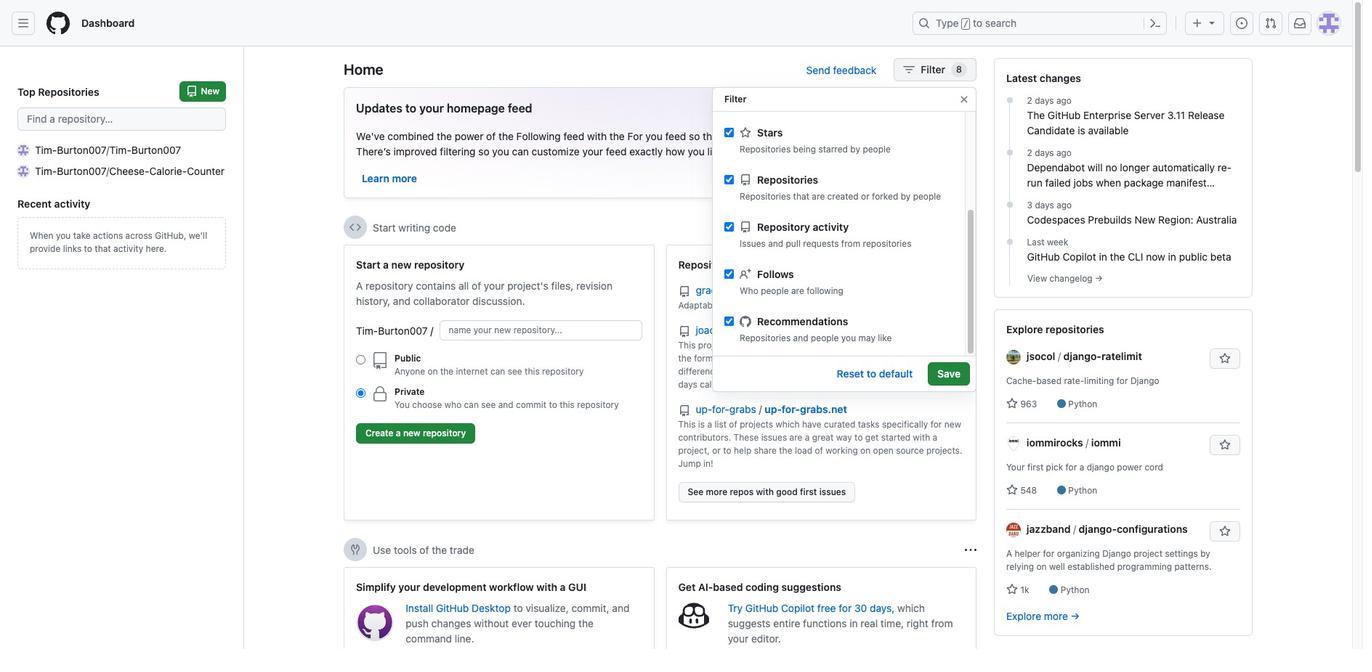 Task type: describe. For each thing, give the bounding box(es) containing it.
private
[[395, 387, 425, 398]]

when
[[30, 230, 53, 241]]

repository up contains
[[414, 259, 465, 271]]

your inside we've combined the power of the following feed with the for you feed so there's one place to discover content on github. there's improved filtering so you can customize your feed exactly how you like it, and a shiny new visual design. ✨
[[582, 145, 603, 158]]

form
[[694, 353, 713, 364]]

to inside we've combined the power of the following feed with the for you feed so there's one place to discover content on github. there's improved filtering so you can customize your feed exactly how you like it, and a shiny new visual design. ✨
[[786, 130, 795, 142]]

on inside "a helper for organizing django project settings by relying on well established programming patterns."
[[1037, 562, 1047, 573]]

ago for failed
[[1057, 148, 1072, 158]]

start for start writing code
[[373, 221, 396, 234]]

to up 'combined'
[[405, 102, 417, 115]]

a helper for organizing django project settings by relying on well established programming patterns.
[[1007, 549, 1212, 573]]

issues inside the this is a list of projects which have curated tasks specifically for new contributors. these issues are a great way to get started with a project, or to help share the load of working on open source projects. jump in!
[[761, 432, 787, 443]]

on down (precise
[[751, 379, 762, 390]]

star image for iommirocks
[[1007, 485, 1018, 496]]

2 for the github enterprise server 3.11 release candidate is available
[[1027, 95, 1033, 106]]

learn
[[362, 172, 389, 185]]

and inside a repository contains all of your project's files, revision history, and collaborator discussion.
[[393, 295, 411, 307]]

start a new repository
[[356, 259, 465, 271]]

1 vertical spatial like
[[878, 333, 892, 344]]

a inside button
[[396, 428, 401, 439]]

0 vertical spatial help
[[816, 259, 837, 271]]

like inside we've combined the power of the following feed with the for you feed so there's one place to discover content on github. there's improved filtering so you can customize your feed exactly how you like it, and a shiny new visual design. ✨
[[708, 145, 723, 158]]

of down joaomatossilva / datetimeextensions
[[775, 340, 783, 351]]

repo image for repository activity
[[740, 221, 751, 233]]

repositories inside explore repositories navigation
[[1046, 323, 1104, 336]]

natural
[[900, 353, 929, 364]]

to inside reset to default button
[[867, 368, 877, 380]]

functions
[[803, 618, 847, 630]]

text
[[723, 366, 738, 377]]

for inside the this is a list of projects which have curated tasks specifically for new contributors. these issues are a great way to get started with a project, or to help share the load of working on open source projects. jump in!
[[931, 419, 942, 430]]

repo image for up-for-grabs
[[678, 406, 690, 417]]

x image
[[953, 102, 964, 113]]

burton007 for tim-burton007 / cheese-calorie-counter
[[57, 165, 106, 177]]

explore more → link
[[1007, 610, 1080, 623]]

see more repos with good first issues link
[[678, 483, 856, 503]]

load
[[795, 445, 813, 456]]

explore more →
[[1007, 610, 1080, 623]]

on up date at right
[[942, 340, 952, 351]]

repo image down the adaptable,
[[678, 326, 690, 338]]

dot fill image for github copilot in the cli now in public beta
[[1004, 236, 1016, 248]]

this inside public anyone on the internet can see this repository
[[525, 366, 540, 377]]

python for configurations
[[1061, 585, 1090, 596]]

save button
[[928, 363, 970, 386]]

2 gradle link from the left
[[734, 284, 765, 297]]

simplify your development workflow with a gui element
[[344, 568, 654, 650]]

/ up projects
[[759, 403, 762, 416]]

a left list
[[707, 419, 712, 430]]

with inside we've combined the power of the following feed with the for you feed so there's one place to discover content on github. there's improved filtering so you can customize your feed exactly how you like it, and a shiny new visual design. ✨
[[587, 130, 607, 142]]

this inside private you choose who can see and commit to this repository
[[560, 400, 575, 411]]

star image for jazzband
[[1007, 584, 1018, 596]]

from inside menu
[[841, 238, 861, 249]]

customize
[[532, 145, 580, 158]]

@jsocol profile image
[[1007, 351, 1021, 365]]

projects
[[740, 419, 773, 430]]

days for the
[[1035, 95, 1054, 106]]

view changelog →
[[1028, 273, 1103, 284]]

great
[[812, 432, 834, 443]]

server
[[1134, 109, 1165, 121]]

workflow
[[489, 581, 534, 594]]

coding
[[746, 581, 779, 594]]

based inside explore repositories navigation
[[1037, 376, 1062, 387]]

for right pick
[[1066, 462, 1077, 473]]

you inside menu
[[841, 333, 856, 344]]

feed up following
[[508, 102, 532, 115]]

star this repository image for iommirocks / iommi
[[1219, 440, 1231, 451]]

3 days ago codespaces prebuilds new region: australia
[[1027, 200, 1237, 226]]

exactly
[[630, 145, 663, 158]]

try github copilot free for 30 days,
[[728, 602, 898, 615]]

in for last week github copilot in the cli now in public beta
[[1099, 251, 1107, 263]]

/ inside type / to search
[[963, 19, 969, 29]]

see more repos with good first issues
[[688, 487, 846, 498]]

1 vertical spatial so
[[478, 145, 490, 158]]

are inside the this is a list of projects which have curated tasks specifically for new contributors. these issues are a great way to get started with a project, or to help share the load of working on open source projects. jump in!
[[790, 432, 803, 443]]

more for explore
[[1044, 610, 1068, 623]]

0 vertical spatial new
[[201, 86, 219, 97]]

improved
[[394, 145, 437, 158]]

for inside get ai-based coding suggestions element
[[839, 602, 852, 615]]

grabs
[[730, 403, 756, 416]]

cli
[[1128, 251, 1144, 263]]

repositories for repositories being starred by people
[[740, 144, 791, 155]]

of right the form
[[716, 353, 724, 364]]

that for repositories that need your help
[[742, 259, 762, 271]]

which inside which suggests entire functions in real time, right from your editor.
[[898, 602, 925, 615]]

people down content
[[863, 144, 891, 155]]

and inside private you choose who can see and commit to this repository
[[498, 400, 514, 411]]

github inside the 2 days ago the github enterprise server 3.11 release candidate is available
[[1048, 109, 1081, 121]]

a inside this project is a merge of several common datetime operations on the form of  extensions to system.datetime, including natural date difference text (precise and human rounded), holidays and working days calculations on several culture locales.
[[739, 340, 744, 351]]

/ left iommi at the right bottom of page
[[1086, 437, 1089, 449]]

the inside this project is a merge of several common datetime operations on the form of  extensions to system.datetime, including natural date difference text (precise and human rounded), holidays and working days calculations on several culture locales.
[[678, 353, 692, 364]]

tim-burton007 /
[[356, 324, 434, 337]]

have
[[802, 419, 822, 430]]

need
[[765, 259, 789, 271]]

repo image for gradle
[[678, 286, 690, 298]]

iommirocks / iommi
[[1027, 437, 1121, 449]]

the inside the this is a list of projects which have curated tasks specifically for new contributors. these issues are a great way to get started with a project, or to help share the load of working on open source projects. jump in!
[[779, 445, 793, 456]]

explore repositories navigation
[[994, 310, 1253, 637]]

0 vertical spatial by
[[851, 144, 860, 155]]

dashboard
[[81, 17, 135, 29]]

to down contributors.
[[723, 445, 732, 456]]

of down great
[[815, 445, 823, 456]]

following
[[807, 286, 844, 297]]

2 for dependabot will no longer automatically re- run failed jobs when package manifest changes
[[1027, 148, 1033, 158]]

/ up cheese-
[[106, 144, 109, 156]]

changes inside 2 days ago dependabot will no longer automatically re- run failed jobs when package manifest changes
[[1027, 192, 1067, 204]]

/ down tim-burton007 / tim-burton007
[[106, 165, 109, 177]]

issues and pull requests from repositories
[[740, 238, 912, 249]]

common
[[817, 340, 853, 351]]

your up 'combined'
[[419, 102, 444, 115]]

to left search
[[973, 17, 983, 29]]

get ai-based coding suggestions element
[[666, 568, 977, 650]]

star this repository image for jazzband / django-configurations
[[1219, 526, 1231, 538]]

you right how
[[688, 145, 705, 158]]

power inside we've combined the power of the following feed with the for you feed so there's one place to discover content on github. there's improved filtering so you can customize your feed exactly how you like it, and a shiny new visual design. ✨
[[455, 130, 484, 142]]

feed left exactly
[[606, 145, 627, 158]]

or inside menu
[[861, 191, 870, 202]]

days,
[[870, 602, 895, 615]]

Find a repository… text field
[[17, 108, 226, 131]]

ago for is
[[1057, 95, 1072, 106]]

the inside the to visualize, commit, and push changes without ever touching the command line.
[[579, 618, 594, 630]]

30
[[855, 602, 867, 615]]

0 vertical spatial filter
[[921, 63, 946, 76]]

the inside last week github copilot in the cli now in public beta
[[1110, 251, 1125, 263]]

package
[[1124, 177, 1164, 189]]

on inside public anyone on the internet can see this repository
[[428, 366, 438, 377]]

issues
[[740, 238, 766, 249]]

2 up- from the left
[[765, 403, 782, 416]]

for inside "a helper for organizing django project settings by relying on well established programming patterns."
[[1043, 549, 1055, 560]]

automation
[[743, 300, 789, 311]]

and left human
[[777, 366, 792, 377]]

locales.
[[827, 379, 858, 390]]

repositories inside menu
[[863, 238, 912, 249]]

github,
[[155, 230, 186, 241]]

real
[[861, 618, 878, 630]]

tim- for tim-burton007 / cheese-calorie-counter
[[35, 165, 57, 177]]

2 gradle from the left
[[734, 284, 765, 297]]

who people are following
[[740, 286, 844, 297]]

dashboard link
[[76, 12, 141, 35]]

a up projects.
[[933, 432, 938, 443]]

Top Repositories search field
[[17, 108, 226, 131]]

re-
[[1218, 161, 1232, 174]]

trade
[[450, 544, 474, 556]]

django- for configurations
[[1079, 523, 1117, 536]]

public
[[1179, 251, 1208, 263]]

tim- for tim-burton007 / tim-burton007
[[35, 144, 57, 156]]

it,
[[726, 145, 735, 158]]

beta
[[1211, 251, 1232, 263]]

with left good
[[756, 487, 774, 498]]

see inside public anyone on the internet can see this repository
[[508, 366, 522, 377]]

that for repositories that are created or forked by people
[[793, 191, 810, 202]]

a left the gui
[[560, 581, 566, 594]]

explore element
[[994, 58, 1253, 650]]

why am i seeing this? image for get ai-based coding suggestions
[[965, 545, 977, 556]]

follows
[[757, 268, 794, 281]]

0 vertical spatial changes
[[1040, 72, 1081, 84]]

all inside repositories that need your help element
[[806, 300, 815, 311]]

@jazzband profile image
[[1007, 523, 1021, 538]]

burton007 up calorie-
[[131, 144, 181, 156]]

0 vertical spatial so
[[689, 130, 700, 142]]

repositories for repositories that need your help
[[678, 259, 740, 271]]

created
[[827, 191, 859, 202]]

person add image
[[740, 269, 751, 280]]

1 vertical spatial python
[[1069, 485, 1098, 496]]

dependabot will no longer automatically re- run failed jobs when package manifest changes link
[[1027, 160, 1241, 204]]

/ up the organizing
[[1073, 523, 1076, 536]]

for right the limiting
[[1117, 376, 1128, 387]]

the left following
[[499, 130, 514, 142]]

activity for repository activity
[[813, 221, 849, 233]]

merge
[[746, 340, 772, 351]]

tools image
[[350, 544, 361, 556]]

create a new repository button
[[356, 424, 475, 444]]

changes inside the to visualize, commit, and push changes without ever touching the command line.
[[431, 618, 471, 630]]

will
[[1088, 161, 1103, 174]]

here.
[[146, 243, 167, 254]]

1 gradle from the left
[[696, 284, 726, 297]]

1 for- from the left
[[712, 403, 730, 416]]

australia
[[1196, 214, 1237, 226]]

people right forked
[[913, 191, 941, 202]]

a inside we've combined the power of the following feed with the for you feed so there's one place to discover content on github. there's improved filtering so you can customize your feed exactly how you like it, and a shiny new visual design. ✨
[[758, 145, 763, 158]]

cache-
[[1007, 376, 1037, 387]]

new inside we've combined the power of the following feed with the for you feed so there's one place to discover content on github. there's improved filtering so you can customize your feed exactly how you like it, and a shiny new visual design. ✨
[[793, 145, 813, 158]]

days for dependabot
[[1035, 148, 1054, 158]]

who
[[740, 286, 759, 297]]

how
[[666, 145, 685, 158]]

datetimeextensions link
[[774, 324, 873, 336]]

3.11
[[1168, 109, 1185, 121]]

1 up- from the left
[[696, 403, 712, 416]]

on inside the this is a list of projects which have curated tasks specifically for new contributors. these issues are a great way to get started with a project, or to help share the load of working on open source projects. jump in!
[[861, 445, 871, 456]]

days for codespaces
[[1035, 200, 1054, 211]]

repository inside private you choose who can see and commit to this repository
[[577, 400, 619, 411]]

repositories for repositories
[[757, 174, 818, 186]]

rate-
[[1064, 376, 1085, 387]]

type / to search
[[936, 17, 1017, 29]]

when you take actions across github, we'll provide links to that activity here.
[[30, 230, 207, 254]]

week
[[1047, 237, 1068, 248]]

copilot inside last week github copilot in the cli now in public beta
[[1063, 251, 1096, 263]]

joaomatossilva / datetimeextensions
[[696, 324, 873, 336]]

1 vertical spatial several
[[764, 379, 794, 390]]

0 horizontal spatial filter
[[725, 94, 747, 105]]

way
[[836, 432, 852, 443]]

create a new repository element
[[356, 257, 642, 450]]

django inside "a helper for organizing django project settings by relying on well established programming patterns."
[[1103, 549, 1131, 560]]

the github enterprise server 3.11 release candidate is available link
[[1027, 108, 1241, 138]]

working inside this project is a merge of several common datetime operations on the form of  extensions to system.datetime, including natural date difference text (precise and human rounded), holidays and working days calculations on several culture locales.
[[921, 366, 953, 377]]

repository inside button
[[423, 428, 466, 439]]

project inside "a helper for organizing django project settings by relying on well established programming patterns."
[[1134, 549, 1163, 560]]

you right filtering on the left
[[492, 145, 509, 158]]

a up load
[[805, 432, 810, 443]]

line.
[[455, 633, 474, 645]]

gui
[[568, 581, 586, 594]]

you
[[395, 400, 410, 411]]

in for which suggests entire functions in real time, right from your editor.
[[850, 618, 858, 630]]

repo image for public
[[371, 352, 389, 370]]

there's
[[703, 130, 735, 142]]

to left the 'get'
[[855, 432, 863, 443]]

is inside the this is a list of projects which have curated tasks specifically for new contributors. these issues are a great way to get started with a project, or to help share the load of working on open source projects. jump in!
[[698, 419, 705, 430]]

burton007 for tim-burton007 / tim-burton007
[[57, 144, 106, 156]]

/ right jsocol
[[1058, 350, 1061, 363]]

your first pick for a django power cord
[[1007, 462, 1163, 473]]

new down writing
[[391, 259, 412, 271]]

activity inside the when you take actions across github, we'll provide links to that activity here.
[[113, 243, 143, 254]]

filter image
[[904, 64, 915, 76]]

1 vertical spatial by
[[901, 191, 911, 202]]

0 vertical spatial several
[[785, 340, 815, 351]]

people down the follows
[[761, 286, 789, 297]]

a repository contains all of your project's files, revision history, and collaborator discussion.
[[356, 280, 613, 307]]

simplify your development workflow with a gui
[[356, 581, 586, 594]]

none radio inside create a new repository element
[[356, 389, 366, 398]]

jazzband
[[1027, 523, 1071, 536]]

github.
[[894, 130, 929, 142]]

date
[[931, 353, 949, 364]]

revision
[[576, 280, 613, 292]]

your
[[1007, 462, 1025, 473]]

to inside the to visualize, commit, and push changes without ever touching the command line.
[[514, 602, 523, 615]]

and inside the to visualize, commit, and push changes without ever touching the command line.
[[612, 602, 630, 615]]

star this repository image
[[1219, 353, 1231, 365]]

the up filtering on the left
[[437, 130, 452, 142]]

copilot inside get ai-based coding suggestions element
[[781, 602, 815, 615]]



Task type: vqa. For each thing, say whether or not it's contained in the screenshot.
@bobthebuilder2023 icon
no



Task type: locate. For each thing, give the bounding box(es) containing it.
are for repositories
[[812, 191, 825, 202]]

anyone
[[395, 366, 425, 377]]

calculations
[[700, 379, 749, 390]]

first inside repositories that need your help element
[[800, 487, 817, 498]]

1 explore from the top
[[1007, 323, 1043, 336]]

you inside the when you take actions across github, we'll provide links to that activity here.
[[56, 230, 71, 241]]

repository down who at the bottom
[[423, 428, 466, 439]]

1 dot fill image from the top
[[1004, 94, 1016, 106]]

codespaces prebuilds new region: australia link
[[1027, 212, 1241, 227]]

0 horizontal spatial all
[[459, 280, 469, 292]]

0 vertical spatial this
[[678, 340, 696, 351]]

1 vertical spatial star image
[[1007, 485, 1018, 496]]

to inside the when you take actions across github, we'll provide links to that activity here.
[[84, 243, 92, 254]]

a up the relying
[[1007, 549, 1012, 560]]

new link
[[180, 81, 226, 102]]

lock image
[[371, 386, 389, 403]]

2 inside the 2 days ago the github enterprise server 3.11 release candidate is available
[[1027, 95, 1033, 106]]

1 dot fill image from the top
[[1004, 147, 1016, 158]]

jazzband / django-configurations
[[1027, 523, 1188, 536]]

0 vertical spatial can
[[512, 145, 529, 158]]

1 horizontal spatial project
[[1134, 549, 1163, 560]]

git pull request image
[[1265, 17, 1277, 29]]

2 horizontal spatial in
[[1168, 251, 1177, 263]]

django
[[1131, 376, 1160, 387], [1103, 549, 1131, 560]]

activity for recent activity
[[54, 198, 90, 210]]

1 vertical spatial see
[[481, 400, 496, 411]]

repo image down one
[[740, 174, 751, 186]]

you up exactly
[[646, 130, 663, 142]]

cheese calorie counter image
[[17, 165, 29, 177]]

gradle up the adaptable, fast automation for all
[[734, 284, 765, 297]]

mark github image
[[740, 316, 751, 327]]

copilot up entire
[[781, 602, 815, 615]]

of right tools
[[420, 544, 429, 556]]

tim-
[[35, 144, 57, 156], [109, 144, 131, 156], [35, 165, 57, 177], [356, 324, 378, 337]]

several down (precise
[[764, 379, 794, 390]]

all inside a repository contains all of your project's files, revision history, and collaborator discussion.
[[459, 280, 469, 292]]

1 horizontal spatial gradle link
[[734, 284, 765, 297]]

your inside "simplify your development workflow with a gui" element
[[398, 581, 420, 594]]

which inside the this is a list of projects which have curated tasks specifically for new contributors. these issues are a great way to get started with a project, or to help share the load of working on open source projects. jump in!
[[776, 419, 800, 430]]

by up patterns.
[[1201, 549, 1211, 560]]

repo image
[[678, 286, 690, 298], [678, 406, 690, 417]]

organizing
[[1057, 549, 1100, 560]]

can down following
[[512, 145, 529, 158]]

1 horizontal spatial all
[[806, 300, 815, 311]]

of right list
[[729, 419, 737, 430]]

new inside 3 days ago codespaces prebuilds new region: australia
[[1135, 214, 1156, 226]]

1 horizontal spatial filter
[[921, 63, 946, 76]]

a for a repository contains all of your project's files, revision history, and collaborator discussion.
[[356, 280, 363, 292]]

0 horizontal spatial in
[[850, 618, 858, 630]]

1 vertical spatial a
[[1007, 549, 1012, 560]]

may
[[859, 333, 876, 344]]

django- up cache-based rate-limiting for django on the bottom of the page
[[1064, 350, 1102, 363]]

by
[[851, 144, 860, 155], [901, 191, 911, 202], [1201, 549, 1211, 560]]

the down commit,
[[579, 618, 594, 630]]

1 horizontal spatial or
[[861, 191, 870, 202]]

top repositories
[[17, 85, 99, 98]]

1 horizontal spatial new
[[1135, 214, 1156, 226]]

culture
[[796, 379, 825, 390]]

2 vertical spatial can
[[464, 400, 479, 411]]

1 horizontal spatial for-
[[782, 403, 800, 416]]

1 2 from the top
[[1027, 95, 1033, 106]]

changes down install github desktop
[[431, 618, 471, 630]]

from right requests
[[841, 238, 861, 249]]

burton007
[[57, 144, 106, 156], [131, 144, 181, 156], [57, 165, 106, 177], [378, 324, 428, 337]]

you
[[646, 130, 663, 142], [492, 145, 509, 158], [688, 145, 705, 158], [56, 230, 71, 241], [841, 333, 856, 344]]

repo image up issues
[[740, 221, 751, 233]]

help inside the this is a list of projects which have curated tasks specifically for new contributors. these issues are a great way to get started with a project, or to help share the load of working on open source projects. jump in!
[[734, 445, 752, 456]]

this for joaomatossilva
[[678, 340, 696, 351]]

can right internet
[[490, 366, 505, 377]]

issues up share
[[761, 432, 787, 443]]

2 repo image from the top
[[678, 406, 690, 417]]

2 this from the top
[[678, 419, 696, 430]]

tim- inside create a new repository element
[[356, 324, 378, 337]]

people up system.datetime,
[[811, 333, 839, 344]]

repositories down forked
[[863, 238, 912, 249]]

get
[[678, 581, 696, 594]]

feed
[[508, 102, 532, 115], [564, 130, 584, 142], [665, 130, 686, 142], [606, 145, 627, 158]]

explore for explore repositories
[[1007, 323, 1043, 336]]

dot fill image
[[1004, 94, 1016, 106], [1004, 236, 1016, 248]]

from inside which suggests entire functions in real time, right from your editor.
[[931, 618, 953, 630]]

1 vertical spatial ago
[[1057, 148, 1072, 158]]

days down difference
[[678, 379, 698, 390]]

your inside a repository contains all of your project's files, revision history, and collaborator discussion.
[[484, 280, 505, 292]]

on
[[879, 130, 891, 142], [942, 340, 952, 351], [428, 366, 438, 377], [751, 379, 762, 390], [861, 445, 871, 456], [1037, 562, 1047, 573]]

0 vertical spatial django
[[1131, 376, 1160, 387]]

2 vertical spatial more
[[1044, 610, 1068, 623]]

0 horizontal spatial is
[[698, 419, 705, 430]]

project inside this project is a merge of several common datetime operations on the form of  extensions to system.datetime, including natural date difference text (precise and human rounded), holidays and working days calculations on several culture locales.
[[698, 340, 727, 351]]

your inside repositories that need your help element
[[791, 259, 813, 271]]

2 days ago the github enterprise server 3.11 release candidate is available
[[1027, 95, 1225, 137]]

are for follows
[[791, 286, 804, 297]]

that inside the when you take actions across github, we'll provide links to that activity here.
[[95, 243, 111, 254]]

more right learn on the top left
[[392, 172, 417, 185]]

0 horizontal spatial power
[[455, 130, 484, 142]]

save
[[938, 368, 961, 380]]

1 vertical spatial issues
[[820, 487, 846, 498]]

see inside private you choose who can see and commit to this repository
[[481, 400, 496, 411]]

why am i seeing this? image for repositories that need your help
[[965, 222, 977, 234]]

repositories up jsocol / django-ratelimit
[[1046, 323, 1104, 336]]

power inside explore repositories navigation
[[1117, 462, 1142, 473]]

0 horizontal spatial first
[[800, 487, 817, 498]]

1 this from the top
[[678, 340, 696, 351]]

stars
[[757, 126, 783, 139]]

specifically
[[882, 419, 928, 430]]

days inside 2 days ago dependabot will no longer automatically re- run failed jobs when package manifest changes
[[1035, 148, 1054, 158]]

to inside private you choose who can see and commit to this repository
[[549, 400, 557, 411]]

new inside the this is a list of projects which have curated tasks specifically for new contributors. these issues are a great way to get started with a project, or to help share the load of working on open source projects. jump in!
[[945, 419, 961, 430]]

the left the form
[[678, 353, 692, 364]]

2 for- from the left
[[782, 403, 800, 416]]

get
[[865, 432, 879, 443]]

more for learn
[[392, 172, 417, 185]]

feed up customize
[[564, 130, 584, 142]]

activity inside menu
[[813, 221, 849, 233]]

0 vertical spatial activity
[[54, 198, 90, 210]]

1 horizontal spatial that
[[742, 259, 762, 271]]

collaborator
[[413, 295, 470, 307]]

new inside button
[[403, 428, 421, 439]]

1 vertical spatial or
[[712, 445, 721, 456]]

0 horizontal spatial by
[[851, 144, 860, 155]]

0 horizontal spatial that
[[95, 243, 111, 254]]

ago inside the 2 days ago the github enterprise server 3.11 release candidate is available
[[1057, 95, 1072, 106]]

0 vertical spatial repositories
[[863, 238, 912, 249]]

latest changes
[[1007, 72, 1081, 84]]

963
[[1018, 399, 1037, 410]]

there's
[[356, 145, 391, 158]]

up-
[[696, 403, 712, 416], [765, 403, 782, 416]]

first left pick
[[1028, 462, 1044, 473]]

new
[[201, 86, 219, 97], [1135, 214, 1156, 226]]

python down cache-based rate-limiting for django on the bottom of the page
[[1069, 399, 1098, 410]]

visual
[[816, 145, 842, 158]]

learn more
[[362, 172, 417, 185]]

and inside we've combined the power of the following feed with the for you feed so there's one place to discover content on github. there's improved filtering so you can customize your feed exactly how you like it, and a shiny new visual design. ✨
[[738, 145, 755, 158]]

by down content
[[851, 144, 860, 155]]

1 horizontal spatial up-
[[765, 403, 782, 416]]

star image
[[740, 127, 751, 138], [1007, 485, 1018, 496], [1007, 584, 1018, 596]]

copilot up changelog
[[1063, 251, 1096, 263]]

your inside which suggests entire functions in real time, right from your editor.
[[728, 633, 749, 645]]

and down natural
[[903, 366, 919, 377]]

the
[[1027, 109, 1045, 121]]

public anyone on the internet can see this repository
[[395, 353, 584, 377]]

explore for explore more →
[[1007, 610, 1041, 623]]

the left cli
[[1110, 251, 1125, 263]]

0 horizontal spatial issues
[[761, 432, 787, 443]]

github inside last week github copilot in the cli now in public beta
[[1027, 251, 1060, 263]]

notifications image
[[1294, 17, 1306, 29]]

code image
[[350, 222, 361, 233]]

2 why am i seeing this? image from the top
[[965, 545, 977, 556]]

to right commit
[[549, 400, 557, 411]]

0 horizontal spatial from
[[841, 238, 861, 249]]

dot fill image
[[1004, 147, 1016, 158], [1004, 199, 1016, 211]]

1 vertical spatial power
[[1117, 462, 1142, 473]]

2 vertical spatial are
[[790, 432, 803, 443]]

repositories right top
[[38, 85, 99, 98]]

star image down your
[[1007, 485, 1018, 496]]

this inside this project is a merge of several common datetime operations on the form of  extensions to system.datetime, including natural date difference text (precise and human rounded), holidays and working days calculations on several culture locales.
[[678, 340, 696, 351]]

the inside public anyone on the internet can see this repository
[[440, 366, 454, 377]]

why am i seeing this? image
[[965, 222, 977, 234], [965, 545, 977, 556]]

1 vertical spatial dot fill image
[[1004, 236, 1016, 248]]

try github copilot free for 30 days, link
[[728, 602, 898, 615]]

start right code icon
[[373, 221, 396, 234]]

repo image up the adaptable,
[[678, 286, 690, 298]]

for- down culture
[[782, 403, 800, 416]]

feed up how
[[665, 130, 686, 142]]

install github desktop
[[406, 602, 514, 615]]

adaptable,
[[678, 300, 723, 311]]

burton007 inside create a new repository element
[[378, 324, 428, 337]]

tasks
[[858, 419, 880, 430]]

close menu image
[[959, 94, 970, 105]]

is inside this project is a merge of several common datetime operations on the form of  extensions to system.datetime, including natural date difference text (precise and human rounded), holidays and working days calculations on several culture locales.
[[730, 340, 736, 351]]

a for a helper for organizing django project settings by relying on well established programming patterns.
[[1007, 549, 1012, 560]]

dot fill image for the github enterprise server 3.11 release candidate is available
[[1004, 94, 1016, 106]]

send feedback link
[[806, 62, 877, 77]]

@iommirocks profile image
[[1007, 437, 1021, 452]]

use
[[373, 544, 391, 556]]

and left commit
[[498, 400, 514, 411]]

iommi
[[1091, 437, 1121, 449]]

2 dot fill image from the top
[[1004, 199, 1016, 211]]

github inside "simplify your development workflow with a gui" element
[[436, 602, 469, 615]]

2 explore from the top
[[1007, 610, 1041, 623]]

1 gradle link from the left
[[696, 284, 728, 297]]

a
[[758, 145, 763, 158], [383, 259, 389, 271], [739, 340, 744, 351], [707, 419, 712, 430], [396, 428, 401, 439], [805, 432, 810, 443], [933, 432, 938, 443], [1080, 462, 1084, 473], [560, 581, 566, 594]]

with up "visualize,"
[[536, 581, 557, 594]]

0 vertical spatial star image
[[740, 127, 751, 138]]

2 horizontal spatial that
[[793, 191, 810, 202]]

1 vertical spatial changes
[[1027, 192, 1067, 204]]

days inside 3 days ago codespaces prebuilds new region: australia
[[1035, 200, 1054, 211]]

a up history,
[[383, 259, 389, 271]]

ratelimit
[[1102, 350, 1142, 363]]

gradle gradle
[[696, 284, 765, 297]]

with inside the this is a list of projects which have curated tasks specifically for new contributors. these issues are a great way to get started with a project, or to help share the load of working on open source projects. jump in!
[[913, 432, 930, 443]]

→ inside explore repositories navigation
[[1071, 610, 1080, 623]]

of inside a repository contains all of your project's files, revision history, and collaborator discussion.
[[472, 280, 481, 292]]

None radio
[[356, 389, 366, 398]]

2 2 from the top
[[1027, 148, 1033, 158]]

by inside "a helper for organizing django project settings by relying on well established programming patterns."
[[1201, 549, 1211, 560]]

explore up @jsocol profile icon
[[1007, 323, 1043, 336]]

repository up history,
[[366, 280, 413, 292]]

2 horizontal spatial activity
[[813, 221, 849, 233]]

0 vertical spatial or
[[861, 191, 870, 202]]

none radio inside create a new repository element
[[356, 355, 366, 365]]

1 vertical spatial help
[[734, 445, 752, 456]]

repository inside a repository contains all of your project's files, revision history, and collaborator discussion.
[[366, 280, 413, 292]]

activity up the take
[[54, 198, 90, 210]]

your down suggests
[[728, 633, 749, 645]]

command palette image
[[1150, 17, 1161, 29]]

ago inside 3 days ago codespaces prebuilds new region: australia
[[1057, 200, 1072, 211]]

django- for ratelimit
[[1064, 350, 1102, 363]]

repositories being starred by people
[[740, 144, 891, 155]]

working down way
[[826, 445, 858, 456]]

desktop
[[472, 602, 511, 615]]

first right good
[[800, 487, 817, 498]]

→ for explore more →
[[1071, 610, 1080, 623]]

a inside explore repositories navigation
[[1080, 462, 1084, 473]]

people
[[863, 144, 891, 155], [913, 191, 941, 202], [761, 286, 789, 297], [811, 333, 839, 344]]

or left forked
[[861, 191, 870, 202]]

0 horizontal spatial can
[[464, 400, 479, 411]]

forked
[[872, 191, 898, 202]]

in left 'real'
[[850, 618, 858, 630]]

tim- right "cheese calorie counter" icon
[[35, 165, 57, 177]]

and right history,
[[393, 295, 411, 307]]

None checkbox
[[725, 128, 734, 137], [725, 175, 734, 185], [725, 222, 734, 232], [725, 270, 734, 279], [725, 317, 734, 326], [725, 128, 734, 137], [725, 175, 734, 185], [725, 222, 734, 232], [725, 270, 734, 279], [725, 317, 734, 326]]

plus image
[[1192, 17, 1203, 29]]

a inside "a helper for organizing django project settings by relying on well established programming patterns."
[[1007, 549, 1012, 560]]

to inside this project is a merge of several common datetime operations on the form of  extensions to system.datetime, including natural date difference text (precise and human rounded), holidays and working days calculations on several culture locales.
[[773, 353, 781, 364]]

1 horizontal spatial by
[[901, 191, 911, 202]]

1 horizontal spatial which
[[898, 602, 925, 615]]

joaomatossilva link
[[696, 324, 768, 336]]

on up '✨'
[[879, 130, 891, 142]]

start
[[373, 221, 396, 234], [356, 259, 381, 271]]

0 vertical spatial based
[[1037, 376, 1062, 387]]

for up well
[[1043, 549, 1055, 560]]

days right 3
[[1035, 200, 1054, 211]]

1 horizontal spatial power
[[1117, 462, 1142, 473]]

repositories up repository at top right
[[740, 191, 791, 202]]

now
[[1146, 251, 1166, 263]]

the left for
[[610, 130, 625, 142]]

filter up one
[[725, 94, 747, 105]]

repo image
[[740, 174, 751, 186], [740, 221, 751, 233], [678, 326, 690, 338], [371, 352, 389, 370]]

0 vertical spatial like
[[708, 145, 723, 158]]

0 horizontal spatial gradle
[[696, 284, 726, 297]]

up-for-grabs.net link
[[765, 403, 847, 416]]

1 horizontal spatial gradle
[[734, 284, 765, 297]]

command
[[406, 633, 452, 645]]

datetime
[[855, 340, 894, 351]]

0 vertical spatial explore
[[1007, 323, 1043, 336]]

new
[[793, 145, 813, 158], [391, 259, 412, 271], [945, 419, 961, 430], [403, 428, 421, 439]]

start for start a new repository
[[356, 259, 381, 271]]

/ up merge
[[768, 324, 771, 336]]

human
[[794, 366, 822, 377]]

this is a list of projects which have curated tasks specifically for new contributors. these issues are a great way to get started with a project, or to help share the load of working on open source projects. jump in!
[[678, 419, 963, 469]]

/ inside create a new repository element
[[431, 324, 434, 337]]

repo image left 'public'
[[371, 352, 389, 370]]

menu
[[713, 0, 965, 356]]

actions
[[93, 230, 123, 241]]

for up projects.
[[931, 419, 942, 430]]

gradle link up the adaptable, fast automation for all
[[734, 284, 765, 297]]

more down well
[[1044, 610, 1068, 623]]

repository inside public anyone on the internet can see this repository
[[542, 366, 584, 377]]

can inside we've combined the power of the following feed with the for you feed so there's one place to discover content on github. there's improved filtering so you can customize your feed exactly how you like it, and a shiny new visual design. ✨
[[512, 145, 529, 158]]

0 horizontal spatial new
[[201, 86, 219, 97]]

1 horizontal spatial more
[[706, 487, 728, 498]]

jsocol
[[1027, 350, 1056, 363]]

recent
[[17, 198, 52, 210]]

2 vertical spatial by
[[1201, 549, 1211, 560]]

repositories for repositories and people you may like
[[740, 333, 791, 344]]

3
[[1027, 200, 1033, 211]]

working inside the this is a list of projects which have curated tasks specifically for new contributors. these issues are a great way to get started with a project, or to help share the load of working on open source projects. jump in!
[[826, 445, 858, 456]]

0 horizontal spatial working
[[826, 445, 858, 456]]

the left trade
[[432, 544, 447, 556]]

more inside explore repositories navigation
[[1044, 610, 1068, 623]]

so left there's
[[689, 130, 700, 142]]

and left pull
[[768, 238, 784, 249]]

or inside the this is a list of projects which have curated tasks specifically for new contributors. these issues are a great way to get started with a project, or to help share the load of working on open source projects. jump in!
[[712, 445, 721, 456]]

repository right commit
[[577, 400, 619, 411]]

1 vertical spatial repositories
[[1046, 323, 1104, 336]]

1 horizontal spatial can
[[490, 366, 505, 377]]

issue opened image
[[1236, 17, 1248, 29]]

home
[[344, 61, 383, 78]]

to up being
[[786, 130, 795, 142]]

copilot
[[1063, 251, 1096, 263], [781, 602, 815, 615]]

get ai-based coding suggestions
[[678, 581, 842, 594]]

last
[[1027, 237, 1045, 248]]

this inside the this is a list of projects which have curated tasks specifically for new contributors. these issues are a great way to get started with a project, or to help share the load of working on open source projects. jump in!
[[678, 419, 696, 430]]

are
[[812, 191, 825, 202], [791, 286, 804, 297], [790, 432, 803, 443]]

star this repository image
[[1219, 440, 1231, 451], [1219, 526, 1231, 538]]

release
[[1188, 109, 1225, 121]]

a inside a repository contains all of your project's files, revision history, and collaborator discussion.
[[356, 280, 363, 292]]

view
[[1028, 273, 1047, 284]]

burton007 down top repositories search field
[[57, 144, 106, 156]]

0 horizontal spatial more
[[392, 172, 417, 185]]

a left 'shiny'
[[758, 145, 763, 158]]

0 vertical spatial dot fill image
[[1004, 147, 1016, 158]]

1 horizontal spatial repositories
[[1046, 323, 1104, 336]]

2 dot fill image from the top
[[1004, 236, 1016, 248]]

on inside we've combined the power of the following feed with the for you feed so there's one place to discover content on github. there's improved filtering so you can customize your feed exactly how you like it, and a shiny new visual design. ✨
[[879, 130, 891, 142]]

see right who at the bottom
[[481, 400, 496, 411]]

1 horizontal spatial help
[[816, 259, 837, 271]]

dot fill image for dependabot will no longer automatically re- run failed jobs when package manifest changes
[[1004, 147, 1016, 158]]

menu containing stars
[[713, 0, 965, 356]]

and down one
[[738, 145, 755, 158]]

1 horizontal spatial from
[[931, 618, 953, 630]]

1 why am i seeing this? image from the top
[[965, 222, 977, 234]]

triangle down image
[[1206, 17, 1218, 28]]

we'll
[[189, 230, 207, 241]]

github inside get ai-based coding suggestions element
[[746, 602, 778, 615]]

1 vertical spatial filter
[[725, 94, 747, 105]]

on left well
[[1037, 562, 1047, 573]]

first inside explore repositories navigation
[[1028, 462, 1044, 473]]

by right forked
[[901, 191, 911, 202]]

→ for view changelog →
[[1095, 273, 1103, 284]]

tim-burton007 / cheese-calorie-counter
[[35, 165, 225, 177]]

python down established
[[1061, 585, 1090, 596]]

internet
[[456, 366, 488, 377]]

more for see
[[706, 487, 728, 498]]

install github desktop link
[[406, 602, 514, 615]]

/
[[963, 19, 969, 29], [106, 144, 109, 156], [106, 165, 109, 177], [768, 324, 771, 336], [431, 324, 434, 337], [1058, 350, 1061, 363], [759, 403, 762, 416], [1086, 437, 1089, 449], [1073, 523, 1076, 536]]

star image
[[1007, 398, 1018, 410]]

→ right changelog
[[1095, 273, 1103, 284]]

this for up-for-grabs
[[678, 419, 696, 430]]

2 vertical spatial activity
[[113, 243, 143, 254]]

burton007 for tim-burton007 /
[[378, 324, 428, 337]]

working down date at right
[[921, 366, 953, 377]]

prebuilds
[[1088, 214, 1132, 226]]

tim burton007 image
[[17, 144, 29, 156]]

up- up projects
[[765, 403, 782, 416]]

tim- up cheese-
[[109, 144, 131, 156]]

0 vertical spatial why am i seeing this? image
[[965, 222, 977, 234]]

commit
[[516, 400, 547, 411]]

django- up the organizing
[[1079, 523, 1117, 536]]

2 star this repository image from the top
[[1219, 526, 1231, 538]]

1 vertical spatial are
[[791, 286, 804, 297]]

python for ratelimit
[[1069, 399, 1098, 410]]

dot fill image for codespaces prebuilds new region: australia
[[1004, 199, 1016, 211]]

0 vertical spatial project
[[698, 340, 727, 351]]

for- up list
[[712, 403, 730, 416]]

1 vertical spatial star this repository image
[[1219, 526, 1231, 538]]

ago up dependabot
[[1057, 148, 1072, 158]]

repositories that are created or forked by people
[[740, 191, 941, 202]]

repo image for repositories
[[740, 174, 751, 186]]

homepage image
[[47, 12, 70, 35]]

2 vertical spatial changes
[[431, 618, 471, 630]]

can inside private you choose who can see and commit to this repository
[[464, 400, 479, 411]]

for left 30
[[839, 602, 852, 615]]

rounded),
[[824, 366, 865, 377]]

is inside the 2 days ago the github enterprise server 3.11 release candidate is available
[[1078, 124, 1086, 137]]

1 vertical spatial this
[[560, 400, 575, 411]]

that inside menu
[[793, 191, 810, 202]]

activity down across
[[113, 243, 143, 254]]

tim- for tim-burton007 /
[[356, 324, 378, 337]]

0 horizontal spatial or
[[712, 445, 721, 456]]

more inside repositories that need your help element
[[706, 487, 728, 498]]

1 vertical spatial project
[[1134, 549, 1163, 560]]

and down recommendations
[[793, 333, 809, 344]]

github desktop image
[[356, 604, 394, 642]]

1 horizontal spatial based
[[1037, 376, 1062, 387]]

first
[[1028, 462, 1044, 473], [800, 487, 817, 498]]

pull
[[786, 238, 801, 249]]

0 horizontal spatial based
[[713, 581, 743, 594]]

1 vertical spatial can
[[490, 366, 505, 377]]

1 vertical spatial more
[[706, 487, 728, 498]]

repositories that need your help element
[[666, 245, 977, 521]]

None radio
[[356, 355, 366, 365]]

feedback
[[833, 64, 877, 76]]

for down who people are following
[[792, 300, 803, 311]]

2 vertical spatial that
[[742, 259, 762, 271]]

several
[[785, 340, 815, 351], [764, 379, 794, 390]]

1 repo image from the top
[[678, 286, 690, 298]]

the left load
[[779, 445, 793, 456]]

0 vertical spatial a
[[356, 280, 363, 292]]

0 horizontal spatial activity
[[54, 198, 90, 210]]

2 horizontal spatial by
[[1201, 549, 1211, 560]]

1 vertical spatial working
[[826, 445, 858, 456]]

in inside which suggests entire functions in real time, right from your editor.
[[850, 618, 858, 630]]

2 horizontal spatial more
[[1044, 610, 1068, 623]]

1 star this repository image from the top
[[1219, 440, 1231, 451]]

0 horizontal spatial up-
[[696, 403, 712, 416]]

2 horizontal spatial can
[[512, 145, 529, 158]]

1 vertical spatial 2
[[1027, 148, 1033, 158]]

python
[[1069, 399, 1098, 410], [1069, 485, 1098, 496], [1061, 585, 1090, 596]]

0 horizontal spatial project
[[698, 340, 727, 351]]

days inside this project is a merge of several common datetime operations on the form of  extensions to system.datetime, including natural date difference text (precise and human rounded), holidays and working days calculations on several culture locales.
[[678, 379, 698, 390]]

burton007 down tim-burton007 / tim-burton007
[[57, 165, 106, 177]]

0 horizontal spatial see
[[481, 400, 496, 411]]

filter right the filter image
[[921, 63, 946, 76]]

Repository name text field
[[439, 320, 642, 341]]

like
[[708, 145, 723, 158], [878, 333, 892, 344]]

python down the your first pick for a django power cord
[[1069, 485, 1098, 496]]

0 vertical spatial start
[[373, 221, 396, 234]]

2 vertical spatial python
[[1061, 585, 1090, 596]]

based
[[1037, 376, 1062, 387], [713, 581, 743, 594]]

operations
[[896, 340, 940, 351]]

0 vertical spatial power
[[455, 130, 484, 142]]

days inside the 2 days ago the github enterprise server 3.11 release candidate is available
[[1035, 95, 1054, 106]]

entire
[[774, 618, 800, 630]]

1 horizontal spatial a
[[1007, 549, 1012, 560]]

django-
[[1064, 350, 1102, 363], [1079, 523, 1117, 536]]

all up collaborator
[[459, 280, 469, 292]]

star image down the relying
[[1007, 584, 1018, 596]]

0 vertical spatial are
[[812, 191, 825, 202]]

in
[[1099, 251, 1107, 263], [1168, 251, 1177, 263], [850, 618, 858, 630]]

ago inside 2 days ago dependabot will no longer automatically re- run failed jobs when package manifest changes
[[1057, 148, 1072, 158]]

0 vertical spatial more
[[392, 172, 417, 185]]

to down including
[[867, 368, 877, 380]]

of inside we've combined the power of the following feed with the for you feed so there's one place to discover content on github. there's improved filtering so you can customize your feed exactly how you like it, and a shiny new visual design. ✨
[[486, 130, 496, 142]]

with left for
[[587, 130, 607, 142]]

create
[[366, 428, 394, 439]]

1 vertical spatial that
[[95, 243, 111, 254]]

ago down latest changes
[[1057, 95, 1072, 106]]

repositories for repositories that are created or forked by people
[[740, 191, 791, 202]]

joaomatossilva
[[696, 324, 765, 336]]

issues inside see more repos with good first issues link
[[820, 487, 846, 498]]

0 horizontal spatial gradle link
[[696, 284, 728, 297]]

repository
[[757, 221, 810, 233]]

can inside public anyone on the internet can see this repository
[[490, 366, 505, 377]]



